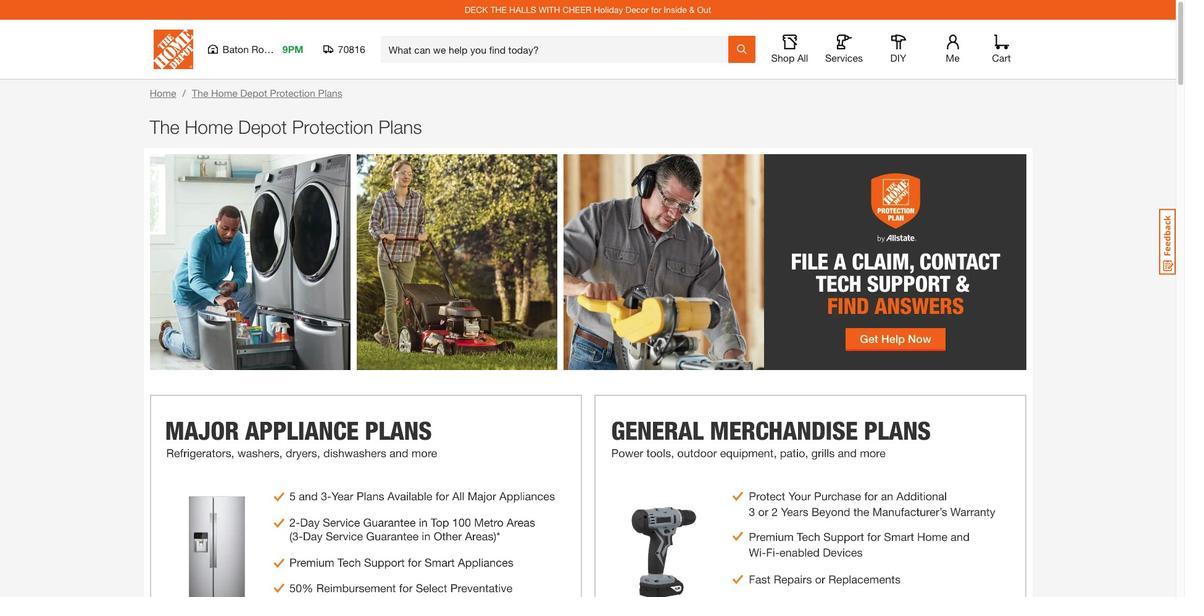 Task type: vqa. For each thing, say whether or not it's contained in the screenshot.
topmost Plans
yes



Task type: locate. For each thing, give the bounding box(es) containing it.
the home depot protection plans down the home depot protection plans link
[[150, 116, 422, 138]]

1 vertical spatial plans
[[379, 116, 422, 138]]

1 vertical spatial depot
[[238, 116, 287, 138]]

70816 button
[[323, 43, 366, 56]]

decor
[[626, 4, 649, 15]]

file a claim, contact tech support &  find answers image
[[150, 154, 1026, 370]]

0 horizontal spatial the
[[150, 116, 180, 138]]

out
[[697, 4, 711, 15]]

shop
[[771, 52, 795, 64]]

shop all
[[771, 52, 808, 64]]

cart link
[[988, 35, 1015, 64]]

the home depot protection plans down rouge
[[192, 87, 342, 99]]

0 horizontal spatial plans
[[318, 87, 342, 99]]

major appliance plans image
[[150, 395, 582, 598]]

plans
[[318, 87, 342, 99], [379, 116, 422, 138]]

feedback link image
[[1159, 209, 1176, 275]]

depot down the home depot protection plans link
[[238, 116, 287, 138]]

diy
[[891, 52, 907, 64]]

1 horizontal spatial the
[[192, 87, 208, 99]]

depot
[[240, 87, 267, 99], [238, 116, 287, 138]]

shop all button
[[770, 35, 810, 64]]

home
[[150, 87, 176, 99], [211, 87, 238, 99], [185, 116, 233, 138]]

0 vertical spatial protection
[[270, 87, 315, 99]]

depot down baton rouge 9pm
[[240, 87, 267, 99]]

9pm
[[282, 43, 303, 55]]

me button
[[933, 35, 973, 64]]

protection
[[270, 87, 315, 99], [292, 116, 373, 138]]

deck the halls with cheer holiday decor for inside & out
[[465, 4, 711, 15]]

home link
[[150, 87, 176, 99]]

services button
[[824, 35, 864, 64]]

the
[[192, 87, 208, 99], [150, 116, 180, 138]]

the home depot logo image
[[153, 30, 193, 69]]

services
[[825, 52, 863, 64]]

with
[[539, 4, 560, 15]]

baton rouge 9pm
[[223, 43, 303, 55]]

the home depot protection plans
[[192, 87, 342, 99], [150, 116, 422, 138]]

0 vertical spatial plans
[[318, 87, 342, 99]]

&
[[689, 4, 695, 15]]

the down home link
[[150, 116, 180, 138]]

1 horizontal spatial plans
[[379, 116, 422, 138]]

What can we help you find today? search field
[[389, 36, 728, 62]]

1 vertical spatial protection
[[292, 116, 373, 138]]

the right home link
[[192, 87, 208, 99]]



Task type: describe. For each thing, give the bounding box(es) containing it.
holiday
[[594, 4, 623, 15]]

baton
[[223, 43, 249, 55]]

0 vertical spatial depot
[[240, 87, 267, 99]]

cart
[[992, 52, 1011, 64]]

1 vertical spatial the
[[150, 116, 180, 138]]

diy button
[[879, 35, 918, 64]]

inside
[[664, 4, 687, 15]]

general merchandise plans image
[[594, 395, 1026, 598]]

cheer
[[563, 4, 592, 15]]

rouge
[[252, 43, 281, 55]]

me
[[946, 52, 960, 64]]

for
[[651, 4, 662, 15]]

deck
[[465, 4, 488, 15]]

70816
[[338, 43, 365, 55]]

halls
[[509, 4, 536, 15]]

the home depot protection plans link
[[192, 87, 342, 99]]

0 vertical spatial the home depot protection plans
[[192, 87, 342, 99]]

1 vertical spatial the home depot protection plans
[[150, 116, 422, 138]]

the
[[490, 4, 507, 15]]

0 vertical spatial the
[[192, 87, 208, 99]]

deck the halls with cheer holiday decor for inside & out link
[[465, 4, 711, 15]]

all
[[798, 52, 808, 64]]



